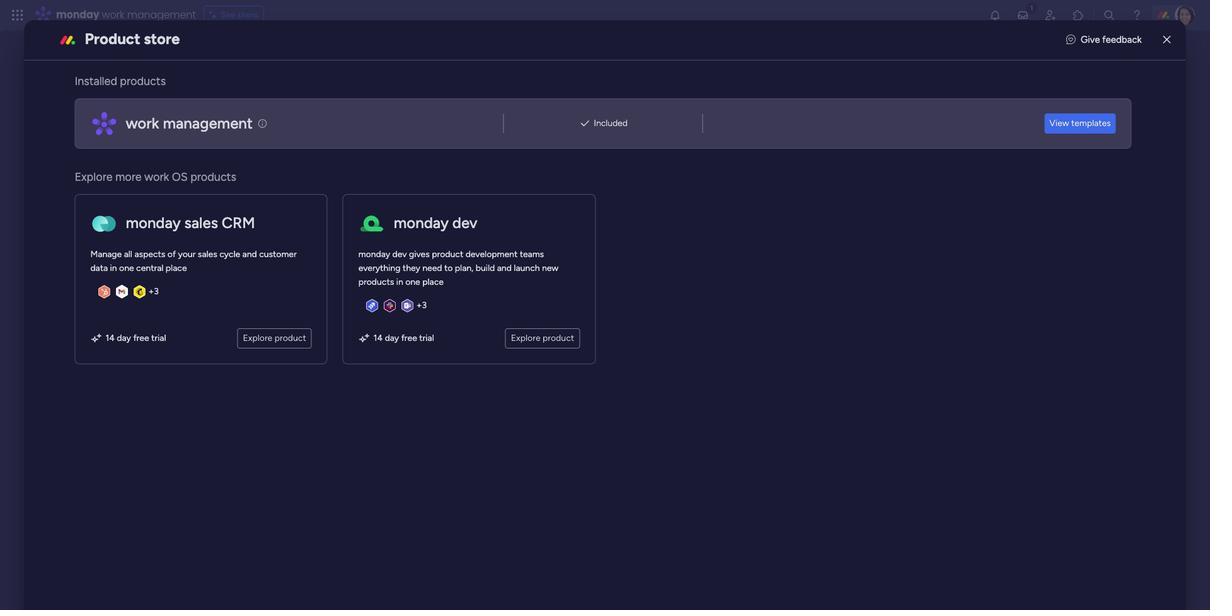 Task type: locate. For each thing, give the bounding box(es) containing it.
0 horizontal spatial 14 day free trial
[[106, 333, 166, 343]]

1 horizontal spatial + 3
[[416, 300, 427, 311]]

sales right your
[[198, 249, 217, 259]]

1 explore product button from the left
[[237, 328, 312, 348]]

management up store
[[127, 8, 196, 22]]

1 horizontal spatial explore
[[243, 333, 272, 343]]

and down development
[[497, 263, 512, 273]]

monday dev gives product development teams everything they need to plan, build and launch new products in one place
[[358, 249, 559, 287]]

1 vertical spatial in
[[396, 276, 403, 287]]

0 vertical spatial work
[[102, 8, 125, 22]]

plan,
[[455, 263, 474, 273]]

in
[[110, 263, 117, 273], [396, 276, 403, 287]]

included
[[594, 118, 628, 128]]

work left os
[[144, 170, 169, 184]]

one
[[119, 263, 134, 273], [405, 276, 420, 287]]

trial for dev
[[419, 333, 434, 343]]

give feedback
[[1081, 34, 1142, 46]]

+ down they
[[416, 300, 422, 311]]

1 horizontal spatial explore product
[[511, 333, 574, 343]]

1 vertical spatial 3
[[422, 300, 427, 311]]

work down installed products
[[126, 114, 159, 132]]

1 vertical spatial sales
[[198, 249, 217, 259]]

1 14 from the left
[[106, 333, 115, 343]]

notifications image
[[989, 9, 1002, 21]]

0 vertical spatial place
[[166, 263, 187, 273]]

in right data
[[110, 263, 117, 273]]

everything
[[358, 263, 401, 273]]

manage
[[90, 249, 122, 259]]

1 horizontal spatial trial
[[419, 333, 434, 343]]

1 horizontal spatial explore product button
[[505, 328, 580, 348]]

and right cycle
[[242, 249, 257, 259]]

aspects
[[135, 249, 165, 259]]

day for monday dev
[[385, 333, 399, 343]]

1 horizontal spatial product
[[432, 249, 463, 259]]

work
[[102, 8, 125, 22], [126, 114, 159, 132], [144, 170, 169, 184]]

2 free from the left
[[401, 333, 417, 343]]

data
[[90, 263, 108, 273]]

installed
[[75, 74, 117, 88]]

1 horizontal spatial and
[[497, 263, 512, 273]]

products down product store
[[120, 74, 166, 88]]

0 horizontal spatial place
[[166, 263, 187, 273]]

+ down central
[[148, 286, 154, 297]]

0 vertical spatial + 3
[[148, 286, 159, 297]]

monday sales crm
[[126, 214, 255, 232]]

3 for sales
[[154, 286, 159, 297]]

2 trial from the left
[[419, 333, 434, 343]]

monday up gives
[[394, 214, 449, 232]]

monday up 'everything'
[[358, 249, 390, 259]]

manage all aspects of your sales cycle and customer data in one central place
[[90, 249, 297, 273]]

monday work management
[[56, 8, 196, 22]]

1 vertical spatial one
[[405, 276, 420, 287]]

v2 user feedback image
[[1066, 33, 1076, 47]]

management
[[127, 8, 196, 22], [163, 114, 253, 132]]

trial for sales
[[151, 333, 166, 343]]

1 horizontal spatial day
[[385, 333, 399, 343]]

1 free from the left
[[133, 333, 149, 343]]

explore product button
[[237, 328, 312, 348], [505, 328, 580, 348]]

day
[[117, 333, 131, 343], [385, 333, 399, 343]]

14 day free trial
[[106, 333, 166, 343], [374, 333, 434, 343]]

more
[[115, 170, 142, 184]]

monday for monday dev
[[394, 214, 449, 232]]

1 vertical spatial dev
[[392, 249, 407, 259]]

0 horizontal spatial explore product
[[243, 333, 306, 343]]

place
[[166, 263, 187, 273], [422, 276, 444, 287]]

in inside monday dev gives product development teams everything they need to plan, build and launch new products in one place
[[396, 276, 403, 287]]

products down 'everything'
[[358, 276, 394, 287]]

0 horizontal spatial one
[[119, 263, 134, 273]]

2 14 day free trial from the left
[[374, 333, 434, 343]]

one inside monday dev gives product development teams everything they need to plan, build and launch new products in one place
[[405, 276, 420, 287]]

1 vertical spatial place
[[422, 276, 444, 287]]

0 horizontal spatial trial
[[151, 333, 166, 343]]

work up product
[[102, 8, 125, 22]]

build
[[476, 263, 495, 273]]

sales up your
[[184, 214, 218, 232]]

product
[[432, 249, 463, 259], [275, 333, 306, 343], [543, 333, 574, 343]]

2 day from the left
[[385, 333, 399, 343]]

monday for monday sales crm
[[126, 214, 181, 232]]

0 horizontal spatial free
[[133, 333, 149, 343]]

1 horizontal spatial +
[[416, 300, 422, 311]]

2 horizontal spatial products
[[358, 276, 394, 287]]

1 14 day free trial from the left
[[106, 333, 166, 343]]

1 horizontal spatial 14
[[374, 333, 383, 343]]

0 horizontal spatial in
[[110, 263, 117, 273]]

to
[[444, 263, 453, 273]]

dev
[[452, 214, 477, 232], [392, 249, 407, 259]]

3 for dev
[[422, 300, 427, 311]]

1 horizontal spatial free
[[401, 333, 417, 343]]

2 explore product from the left
[[511, 333, 574, 343]]

products inside monday dev gives product development teams everything they need to plan, build and launch new products in one place
[[358, 276, 394, 287]]

dev up they
[[392, 249, 407, 259]]

view
[[1049, 118, 1069, 128]]

place down of
[[166, 263, 187, 273]]

monday for monday dev gives product development teams everything they need to plan, build and launch new products in one place
[[358, 249, 390, 259]]

dev for monday dev gives product development teams everything they need to plan, build and launch new products in one place
[[392, 249, 407, 259]]

1 horizontal spatial 3
[[422, 300, 427, 311]]

sales
[[184, 214, 218, 232], [198, 249, 217, 259]]

1 horizontal spatial dev
[[452, 214, 477, 232]]

14
[[106, 333, 115, 343], [374, 333, 383, 343]]

your
[[178, 249, 196, 259]]

+ 3 down central
[[148, 286, 159, 297]]

2 explore product button from the left
[[505, 328, 580, 348]]

monday inside monday dev gives product development teams everything they need to plan, build and launch new products in one place
[[358, 249, 390, 259]]

0 horizontal spatial explore product button
[[237, 328, 312, 348]]

place down 'need'
[[422, 276, 444, 287]]

2 14 from the left
[[374, 333, 383, 343]]

explore product for monday sales crm
[[243, 333, 306, 343]]

1 explore product from the left
[[243, 333, 306, 343]]

+ for monday sales crm
[[148, 286, 154, 297]]

0 horizontal spatial 3
[[154, 286, 159, 297]]

monday
[[56, 8, 99, 22], [126, 214, 181, 232], [394, 214, 449, 232], [358, 249, 390, 259]]

1 day from the left
[[117, 333, 131, 343]]

in down they
[[396, 276, 403, 287]]

0 vertical spatial and
[[242, 249, 257, 259]]

1 trial from the left
[[151, 333, 166, 343]]

help image
[[1131, 9, 1143, 21]]

1 horizontal spatial in
[[396, 276, 403, 287]]

2 horizontal spatial product
[[543, 333, 574, 343]]

0 horizontal spatial product
[[275, 333, 306, 343]]

close image
[[1163, 35, 1171, 45]]

3
[[154, 286, 159, 297], [422, 300, 427, 311]]

2 vertical spatial products
[[358, 276, 394, 287]]

management up os
[[163, 114, 253, 132]]

0 vertical spatial +
[[148, 286, 154, 297]]

0 vertical spatial dev
[[452, 214, 477, 232]]

+
[[148, 286, 154, 297], [416, 300, 422, 311]]

0 vertical spatial in
[[110, 263, 117, 273]]

monday up product
[[56, 8, 99, 22]]

0 vertical spatial one
[[119, 263, 134, 273]]

0 horizontal spatial + 3
[[148, 286, 159, 297]]

crm
[[222, 214, 255, 232]]

apps image
[[1072, 9, 1085, 21]]

free
[[133, 333, 149, 343], [401, 333, 417, 343]]

0 horizontal spatial dev
[[392, 249, 407, 259]]

14 day free trial for monday sales crm
[[106, 333, 166, 343]]

3 down central
[[154, 286, 159, 297]]

and
[[242, 249, 257, 259], [497, 263, 512, 273]]

explore product
[[243, 333, 306, 343], [511, 333, 574, 343]]

+ 3
[[148, 286, 159, 297], [416, 300, 427, 311]]

1 horizontal spatial one
[[405, 276, 420, 287]]

product inside monday dev gives product development teams everything they need to plan, build and launch new products in one place
[[432, 249, 463, 259]]

0 horizontal spatial day
[[117, 333, 131, 343]]

day for monday sales crm
[[117, 333, 131, 343]]

1 vertical spatial +
[[416, 300, 422, 311]]

one down they
[[405, 276, 420, 287]]

+ 3 down they
[[416, 300, 427, 311]]

inbox image
[[1017, 9, 1029, 21]]

1 horizontal spatial place
[[422, 276, 444, 287]]

monday for monday work management
[[56, 8, 99, 22]]

1 horizontal spatial 14 day free trial
[[374, 333, 434, 343]]

one down all
[[119, 263, 134, 273]]

0 horizontal spatial 14
[[106, 333, 115, 343]]

trial
[[151, 333, 166, 343], [419, 333, 434, 343]]

1 vertical spatial work
[[126, 114, 159, 132]]

dev inside monday dev gives product development teams everything they need to plan, build and launch new products in one place
[[392, 249, 407, 259]]

and inside manage all aspects of your sales cycle and customer data in one central place
[[242, 249, 257, 259]]

products right os
[[190, 170, 236, 184]]

dev up development
[[452, 214, 477, 232]]

explore
[[75, 170, 113, 184], [243, 333, 272, 343], [511, 333, 541, 343]]

0 vertical spatial products
[[120, 74, 166, 88]]

+ for monday dev
[[416, 300, 422, 311]]

1 horizontal spatial products
[[190, 170, 236, 184]]

products
[[120, 74, 166, 88], [190, 170, 236, 184], [358, 276, 394, 287]]

free for monday sales crm
[[133, 333, 149, 343]]

one inside manage all aspects of your sales cycle and customer data in one central place
[[119, 263, 134, 273]]

0 horizontal spatial and
[[242, 249, 257, 259]]

new
[[542, 263, 559, 273]]

monday dev
[[394, 214, 477, 232]]

1 vertical spatial and
[[497, 263, 512, 273]]

0 vertical spatial 3
[[154, 286, 159, 297]]

1 vertical spatial + 3
[[416, 300, 427, 311]]

monday up "aspects"
[[126, 214, 181, 232]]

2 horizontal spatial explore
[[511, 333, 541, 343]]

3 down 'need'
[[422, 300, 427, 311]]

0 horizontal spatial +
[[148, 286, 154, 297]]



Task type: describe. For each thing, give the bounding box(es) containing it.
sales inside manage all aspects of your sales cycle and customer data in one central place
[[198, 249, 217, 259]]

explore for monday dev
[[511, 333, 541, 343]]

os
[[172, 170, 188, 184]]

and inside monday dev gives product development teams everything they need to plan, build and launch new products in one place
[[497, 263, 512, 273]]

store
[[144, 29, 180, 48]]

product
[[85, 29, 140, 48]]

14 for monday sales crm
[[106, 333, 115, 343]]

0 horizontal spatial explore
[[75, 170, 113, 184]]

gives
[[409, 249, 430, 259]]

need
[[422, 263, 442, 273]]

plans
[[238, 9, 259, 20]]

explore for monday sales crm
[[243, 333, 272, 343]]

0 horizontal spatial products
[[120, 74, 166, 88]]

cycle
[[219, 249, 240, 259]]

teams
[[520, 249, 544, 259]]

give
[[1081, 34, 1100, 46]]

free for monday dev
[[401, 333, 417, 343]]

work management
[[126, 114, 253, 132]]

development
[[466, 249, 518, 259]]

see
[[220, 9, 235, 20]]

search everything image
[[1103, 9, 1116, 21]]

invite members image
[[1044, 9, 1057, 21]]

templates
[[1071, 118, 1111, 128]]

customer
[[259, 249, 297, 259]]

view templates button
[[1044, 113, 1116, 133]]

2 vertical spatial work
[[144, 170, 169, 184]]

dev for monday dev
[[452, 214, 477, 232]]

place inside monday dev gives product development teams everything they need to plan, build and launch new products in one place
[[422, 276, 444, 287]]

give feedback link
[[1066, 33, 1142, 47]]

view templates
[[1049, 118, 1111, 128]]

james peterson image
[[1175, 5, 1195, 25]]

0 vertical spatial management
[[127, 8, 196, 22]]

0 vertical spatial sales
[[184, 214, 218, 232]]

explore product button for monday sales crm
[[237, 328, 312, 348]]

installed products
[[75, 74, 166, 88]]

see plans button
[[203, 6, 264, 25]]

explore more work os products
[[75, 170, 236, 184]]

product for monday dev
[[543, 333, 574, 343]]

1 vertical spatial management
[[163, 114, 253, 132]]

of
[[168, 249, 176, 259]]

all
[[124, 249, 132, 259]]

feedback
[[1102, 34, 1142, 46]]

1 image
[[1026, 1, 1037, 15]]

they
[[403, 263, 420, 273]]

see plans
[[220, 9, 259, 20]]

select product image
[[11, 9, 24, 21]]

+ 3 for monday sales crm
[[148, 286, 159, 297]]

14 for monday dev
[[374, 333, 383, 343]]

+ 3 for monday dev
[[416, 300, 427, 311]]

1 vertical spatial products
[[190, 170, 236, 184]]

launch
[[514, 263, 540, 273]]

explore product button for monday dev
[[505, 328, 580, 348]]

explore product for monday dev
[[511, 333, 574, 343]]

in inside manage all aspects of your sales cycle and customer data in one central place
[[110, 263, 117, 273]]

14 day free trial for monday dev
[[374, 333, 434, 343]]

place inside manage all aspects of your sales cycle and customer data in one central place
[[166, 263, 187, 273]]

central
[[136, 263, 163, 273]]

product store
[[85, 29, 180, 48]]

product for monday sales crm
[[275, 333, 306, 343]]



Task type: vqa. For each thing, say whether or not it's contained in the screenshot.
Invite Members image
yes



